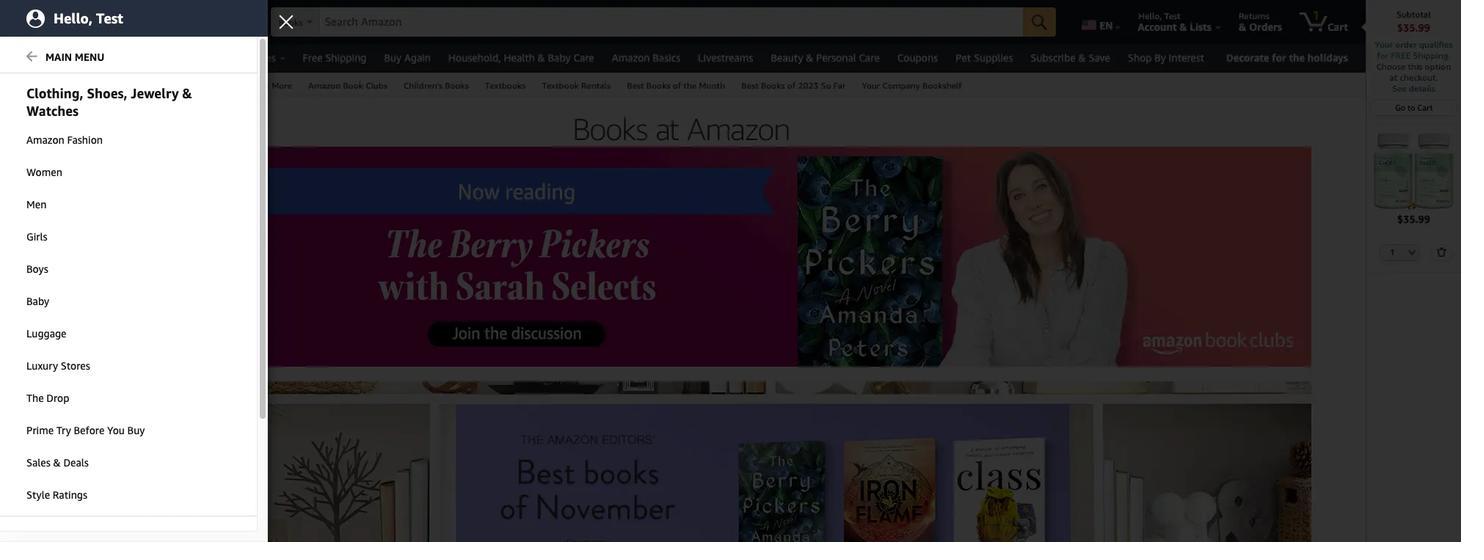 Task type: vqa. For each thing, say whether or not it's contained in the screenshot.
So within the Award Winners Best Books of the Month Best Books of 2023 So Far Celebrity Picks
yes



Task type: locate. For each thing, give the bounding box(es) containing it.
& inside 'returns & orders'
[[1239, 21, 1247, 33]]

free shipping
[[303, 51, 367, 64]]

books down the pacific
[[55, 324, 79, 335]]

1 vertical spatial textbooks
[[21, 493, 60, 504]]

& left lists
[[1180, 21, 1188, 33]]

your inside your order qualifies for free shipping. choose this option at checkout. see details
[[1375, 39, 1394, 50]]

textbooks inside textbooks store textbook rentals
[[21, 493, 60, 504]]

textbooks inside navigation navigation
[[485, 80, 526, 91]]

1 horizontal spatial book
[[343, 80, 363, 91]]

0 horizontal spatial best books of the month link
[[21, 245, 117, 255]]

shop
[[1128, 51, 1152, 64]]

1 vertical spatial baby
[[26, 295, 49, 308]]

1 horizontal spatial textbook rentals link
[[534, 73, 619, 96]]

your left order
[[1375, 39, 1394, 50]]

1 horizontal spatial buy
[[384, 51, 402, 64]]

amazon books on facebook link
[[21, 389, 133, 399]]

books down spanish
[[82, 206, 106, 216]]

shipping.
[[1414, 50, 1451, 61]]

books up celebrity picks link
[[41, 258, 65, 269]]

0 vertical spatial month
[[699, 80, 726, 91]]

on down amazon books on facebook link
[[82, 402, 92, 413]]

100
[[21, 363, 35, 373]]

cart down details
[[1418, 103, 1434, 112]]

more
[[272, 80, 292, 91]]

free
[[303, 51, 323, 64]]

subscribe & save link
[[1022, 48, 1120, 68]]

1 horizontal spatial care
[[859, 51, 880, 64]]

none submit inside books search box
[[1023, 7, 1057, 37]]

on
[[82, 389, 92, 399], [82, 402, 92, 413]]

& inside "clothing, shoes, jewelry & watches"
[[182, 85, 192, 101]]

prime
[[26, 424, 54, 437]]

1 horizontal spatial textbook
[[542, 80, 579, 91]]

for left the free on the top of page
[[1377, 50, 1389, 61]]

hello, test
[[54, 10, 123, 26], [1139, 10, 1181, 21]]

celebrity picks link
[[21, 272, 79, 282]]

1 vertical spatial 2023
[[77, 258, 97, 269]]

lifetime
[[115, 363, 145, 373]]

1 vertical spatial the
[[684, 80, 697, 91]]

lists
[[1190, 21, 1212, 33]]

1 care from the left
[[574, 51, 594, 64]]

0 vertical spatial picks
[[58, 272, 79, 282]]

1 horizontal spatial your
[[862, 80, 880, 91]]

textbook down 'style'
[[21, 507, 56, 517]]

books up "free"
[[279, 17, 303, 28]]

shoes,
[[87, 85, 127, 101]]

textbook rentals link
[[534, 73, 619, 96], [21, 507, 88, 517]]

luggage
[[26, 327, 66, 340]]

books right 100
[[38, 363, 62, 373]]

to right go
[[1408, 103, 1416, 112]]

0 horizontal spatial 1
[[1313, 8, 1320, 23]]

0 horizontal spatial textbook
[[21, 507, 56, 517]]

1 horizontal spatial textbooks
[[485, 80, 526, 91]]

jewelry
[[131, 85, 179, 101]]

1 vertical spatial best books of 2023 so far link
[[21, 258, 126, 269]]

bookshelf down pet
[[923, 80, 962, 91]]

0 horizontal spatial care
[[574, 51, 594, 64]]

picks down amazon books on twitter link on the bottom of page
[[64, 416, 85, 426]]

best books of 2023 so far link up celebrity picks link
[[21, 258, 126, 269]]

amazon down watches
[[26, 134, 64, 146]]

on up amazon books on twitter link on the bottom of page
[[82, 389, 92, 399]]

1 vertical spatial on
[[82, 402, 92, 413]]

american
[[73, 298, 110, 308]]

best books of 2023 so far link down beauty at the top of page
[[734, 73, 854, 96]]

account
[[1138, 21, 1177, 33]]

& left save
[[1079, 51, 1086, 64]]

en
[[1100, 19, 1113, 32]]

holiday
[[65, 51, 100, 64]]

month down livestreams link
[[699, 80, 726, 91]]

0 vertical spatial $35.99
[[1398, 21, 1431, 34]]

textbook rentals link down the textbooks store 'link' on the left bottom of page
[[21, 507, 88, 517]]

0 vertical spatial your company bookshelf
[[862, 80, 962, 91]]

shop by interest link
[[1120, 48, 1214, 68]]

so inside navigation navigation
[[821, 80, 831, 91]]

2023 inside navigation navigation
[[798, 80, 819, 91]]

$35.99 inside subtotal $35.99
[[1398, 21, 1431, 34]]

baby
[[548, 51, 571, 64], [26, 295, 49, 308]]

textbooks store link
[[21, 493, 84, 504]]

in inside halloween books hispanic and latino stories books in spanish back to school books
[[47, 192, 54, 203]]

baby up textbook rentals
[[548, 51, 571, 64]]

0 vertical spatial 2023
[[798, 80, 819, 91]]

best sellers & more link
[[207, 73, 300, 96]]

delivering to los angeles 90005 update location
[[118, 10, 247, 33]]

so inside award winners best books of the month best books of 2023 so far celebrity picks
[[99, 258, 110, 269]]

of down basics
[[673, 80, 681, 91]]

deals
[[103, 51, 128, 64], [21, 324, 43, 335], [63, 457, 89, 469]]

1 vertical spatial in
[[46, 324, 52, 335]]

0 horizontal spatial book
[[21, 416, 41, 426]]

books in spanish link
[[21, 192, 89, 203]]

0 horizontal spatial your
[[21, 455, 38, 465]]

1 vertical spatial picks
[[64, 416, 85, 426]]

and
[[57, 179, 71, 189]]

2 care from the left
[[859, 51, 880, 64]]

0 vertical spatial buy
[[384, 51, 402, 64]]

1 vertical spatial book
[[21, 416, 41, 426]]

for inside your order qualifies for free shipping. choose this option at checkout. see details
[[1377, 50, 1389, 61]]

amazon up club
[[21, 402, 53, 413]]

0 horizontal spatial far
[[113, 258, 126, 269]]

1 horizontal spatial the
[[684, 80, 697, 91]]

luxury
[[26, 360, 58, 372]]

company down from page to screen link
[[41, 455, 79, 465]]

boys link
[[0, 254, 257, 285]]

month
[[699, 80, 726, 91], [92, 245, 117, 255]]

hello, test up by
[[1139, 10, 1181, 21]]

deals up search
[[103, 51, 128, 64]]

$35.99 up the 'dropdown' image
[[1398, 213, 1431, 225]]

textbook rentals
[[542, 80, 611, 91]]

save
[[1089, 51, 1111, 64]]

rentals down amazon basics link
[[581, 80, 611, 91]]

& right the jewelry
[[182, 85, 192, 101]]

1 horizontal spatial cart
[[1418, 103, 1434, 112]]

None submit
[[1023, 7, 1057, 37]]

amazon
[[612, 51, 650, 64], [308, 80, 341, 91], [26, 134, 64, 146], [21, 389, 53, 399], [21, 402, 53, 413]]

to right page
[[67, 429, 74, 439]]

1 horizontal spatial deals
[[63, 457, 89, 469]]

shipping
[[325, 51, 367, 64]]

0 vertical spatial textbooks
[[485, 80, 526, 91]]

hello, up main menu
[[54, 10, 93, 26]]

1 vertical spatial rentals
[[58, 507, 88, 517]]

baby inside household, health & baby care 'link'
[[548, 51, 571, 64]]

qualifies
[[1420, 39, 1453, 50]]

0 horizontal spatial for
[[1272, 51, 1287, 64]]

2023 down the winners
[[77, 258, 97, 269]]

test inside navigation navigation
[[1165, 10, 1181, 21]]

to down "books in spanish" link
[[43, 206, 50, 216]]

month inside award winners best books of the month best books of 2023 so far celebrity picks
[[92, 245, 117, 255]]

0 horizontal spatial deals
[[21, 324, 43, 335]]

textbook inside textbooks store textbook rentals
[[21, 507, 56, 517]]

& left orders
[[1239, 21, 1247, 33]]

to inside halloween books hispanic and latino stories books in spanish back to school books
[[43, 206, 50, 216]]

personal
[[816, 51, 857, 64]]

amazon books on twitter link
[[21, 402, 120, 413]]

asian pacific american authors link
[[21, 298, 142, 308]]

subscribe
[[1031, 51, 1076, 64]]

of down the winners
[[68, 245, 75, 255]]

0 vertical spatial company
[[883, 80, 920, 91]]

2023
[[798, 80, 819, 91], [77, 258, 97, 269]]

1 left the 'dropdown' image
[[1391, 247, 1395, 257]]

pacific
[[45, 298, 71, 308]]

1 horizontal spatial rentals
[[581, 80, 611, 91]]

cart inside 'link'
[[1418, 103, 1434, 112]]

2 vertical spatial the
[[77, 245, 90, 255]]

your down 'beauty & personal care' 'link' at the top
[[862, 80, 880, 91]]

amazon left basics
[[612, 51, 650, 64]]

2 horizontal spatial your
[[1375, 39, 1394, 50]]

screen
[[76, 429, 104, 439]]

delete image
[[1437, 247, 1447, 257]]

1 horizontal spatial far
[[834, 80, 846, 91]]

best down amazon basics link
[[627, 80, 644, 91]]

0 vertical spatial book
[[343, 80, 363, 91]]

0 vertical spatial baby
[[548, 51, 571, 64]]

picks inside amazon books on facebook amazon books on twitter book club picks from page to screen
[[64, 416, 85, 426]]

0 horizontal spatial buy
[[127, 424, 145, 437]]

0 vertical spatial deals
[[103, 51, 128, 64]]

your company bookshelf down from page to screen link
[[21, 455, 120, 465]]

& right health
[[538, 51, 545, 64]]

textbooks for textbooks store textbook rentals
[[21, 493, 60, 504]]

book inside amazon books on facebook amazon books on twitter book club picks from page to screen
[[21, 416, 41, 426]]

1 horizontal spatial 2023
[[798, 80, 819, 91]]

$35.99
[[1398, 21, 1431, 34], [1398, 213, 1431, 225]]

0 vertical spatial textbook
[[542, 80, 579, 91]]

hello, up by
[[1139, 10, 1162, 21]]

1 vertical spatial textbook
[[21, 507, 56, 517]]

1 horizontal spatial your company bookshelf link
[[854, 73, 971, 96]]

0 vertical spatial on
[[82, 389, 92, 399]]

0 horizontal spatial the
[[77, 245, 90, 255]]

books inside search box
[[279, 17, 303, 28]]

0 horizontal spatial textbooks
[[21, 493, 60, 504]]

amazon down free shipping link
[[308, 80, 341, 91]]

0 vertical spatial so
[[821, 80, 831, 91]]

sales & deals link
[[0, 448, 257, 479]]

your company bookshelf inside navigation navigation
[[862, 80, 962, 91]]

0 horizontal spatial rentals
[[58, 507, 88, 517]]

1 horizontal spatial 1
[[1391, 247, 1395, 257]]

textbooks for textbooks
[[485, 80, 526, 91]]

month inside navigation navigation
[[699, 80, 726, 91]]

1 horizontal spatial your company bookshelf
[[862, 80, 962, 91]]

1 horizontal spatial for
[[1377, 50, 1389, 61]]

latino
[[74, 179, 98, 189]]

deals down asian
[[21, 324, 43, 335]]

order
[[1396, 39, 1417, 50]]

care right personal
[[859, 51, 880, 64]]

free
[[1391, 50, 1411, 61]]

0 vertical spatial 1
[[1313, 8, 1320, 23]]

your down from
[[21, 455, 38, 465]]

luxury stores
[[26, 360, 90, 372]]

in left a
[[98, 363, 105, 373]]

0 horizontal spatial your company bookshelf link
[[21, 455, 120, 465]]

2023 inside award winners best books of the month best books of 2023 so far celebrity picks
[[77, 258, 97, 269]]

deals down from page to screen link
[[63, 457, 89, 469]]

details
[[1409, 83, 1436, 94]]

0 horizontal spatial your company bookshelf
[[21, 455, 120, 465]]

book left the clubs
[[343, 80, 363, 91]]

1 vertical spatial so
[[99, 258, 110, 269]]

& left more
[[263, 80, 269, 91]]

prime try before you buy
[[26, 424, 145, 437]]

1 vertical spatial your
[[862, 80, 880, 91]]

0 horizontal spatial so
[[99, 258, 110, 269]]

0 vertical spatial bookshelf
[[923, 80, 962, 91]]

1 vertical spatial far
[[113, 258, 126, 269]]

books down amazon books on facebook link
[[55, 402, 80, 413]]

picks up the pacific
[[58, 272, 79, 282]]

in
[[47, 192, 54, 203], [46, 324, 52, 335], [98, 363, 105, 373]]

& inside 'sales & deals' link
[[53, 457, 61, 469]]

1 vertical spatial textbook rentals link
[[21, 507, 88, 517]]

& right beauty at the top of page
[[806, 51, 814, 64]]

0 horizontal spatial 2023
[[77, 258, 97, 269]]

0 horizontal spatial bookshelf
[[81, 455, 120, 465]]

a
[[107, 363, 112, 373]]

0 vertical spatial rentals
[[581, 80, 611, 91]]

halloween
[[21, 166, 62, 176]]

1
[[1313, 8, 1320, 23], [1391, 247, 1395, 257]]

2023 down 'beauty & personal care' 'link' at the top
[[798, 80, 819, 91]]

0 horizontal spatial baby
[[26, 295, 49, 308]]

company down coupons link
[[883, 80, 920, 91]]

best left sellers
[[215, 80, 232, 91]]

option
[[1425, 61, 1452, 72]]

bookshelf down screen
[[81, 455, 120, 465]]

your inside your company bookshelf link
[[862, 80, 880, 91]]

textbook down household, health & baby care 'link'
[[542, 80, 579, 91]]

go
[[1396, 103, 1406, 112]]

best books of november image
[[210, 382, 1312, 543]]

month down men link
[[92, 245, 117, 255]]

2 horizontal spatial the
[[1289, 51, 1305, 64]]

pet supplies
[[956, 51, 1013, 64]]

1 vertical spatial bookshelf
[[81, 455, 120, 465]]

textbook rentals link down household, health & baby care 'link'
[[534, 73, 619, 96]]

test left lists
[[1165, 10, 1181, 21]]

1 vertical spatial your company bookshelf link
[[21, 455, 120, 465]]

baby down celebrity
[[26, 295, 49, 308]]

1 horizontal spatial hello,
[[1139, 10, 1162, 21]]

your company bookshelf
[[862, 80, 962, 91], [21, 455, 120, 465]]

delivering
[[118, 10, 159, 21]]

groceries
[[233, 51, 276, 64]]

1 horizontal spatial bookshelf
[[923, 80, 962, 91]]

test
[[96, 10, 123, 26], [1165, 10, 1181, 21]]

0 horizontal spatial hello,
[[54, 10, 93, 26]]

hello, test up menu
[[54, 10, 123, 26]]

1 horizontal spatial hello, test
[[1139, 10, 1181, 21]]

far inside award winners best books of the month best books of 2023 so far celebrity picks
[[113, 258, 126, 269]]

books link
[[11, 73, 52, 96]]

again
[[404, 51, 431, 64]]

1 horizontal spatial so
[[821, 80, 831, 91]]

0 horizontal spatial best books of 2023 so far link
[[21, 258, 126, 269]]

rentals down 'store' at the bottom left
[[58, 507, 88, 517]]

this
[[1408, 61, 1423, 72]]

1 vertical spatial month
[[92, 245, 117, 255]]

of up celebrity picks link
[[68, 258, 75, 269]]

deals inside 'sales & deals' link
[[63, 457, 89, 469]]

far down personal
[[834, 80, 846, 91]]

your company bookshelf down coupons link
[[862, 80, 962, 91]]

navigation navigation
[[0, 0, 1462, 543]]

$35.99 down subtotal
[[1398, 21, 1431, 34]]

book up from
[[21, 416, 41, 426]]

the down the winners
[[77, 245, 90, 255]]

best books of the month link down the winners
[[21, 245, 117, 255]]

0 vertical spatial cart
[[1328, 21, 1349, 33]]

0 horizontal spatial hello, test
[[54, 10, 123, 26]]

decorate for the holidays
[[1227, 51, 1349, 64]]

1 horizontal spatial company
[[883, 80, 920, 91]]

for right 'decorate'
[[1272, 51, 1287, 64]]

2 horizontal spatial deals
[[103, 51, 128, 64]]

in down the pacific
[[46, 324, 52, 335]]

so down girls link at top left
[[99, 258, 110, 269]]

far down girls link at top left
[[113, 258, 126, 269]]

amazon book clubs link
[[300, 73, 396, 96]]

new releases
[[144, 80, 199, 91]]

buy inside navigation navigation
[[384, 51, 402, 64]]

0 vertical spatial in
[[47, 192, 54, 203]]

for inside decorate for the holidays link
[[1272, 51, 1287, 64]]

buy right you
[[127, 424, 145, 437]]

advanced
[[60, 80, 99, 91]]

0 vertical spatial textbook rentals link
[[534, 73, 619, 96]]

luxury stores link
[[0, 351, 257, 382]]

so down 'beauty & personal care' 'link' at the top
[[821, 80, 831, 91]]

decorate
[[1227, 51, 1270, 64]]

ratings
[[53, 489, 87, 501]]

1 on from the top
[[82, 389, 92, 399]]

test up holiday deals at top
[[96, 10, 123, 26]]

subtotal
[[1397, 9, 1431, 20]]

your company bookshelf link down coupons link
[[854, 73, 971, 96]]

clothing,
[[26, 85, 83, 101]]

to left los
[[161, 10, 169, 21]]

care up textbook rentals
[[574, 51, 594, 64]]

best books of the month link down basics
[[619, 73, 734, 96]]

returns
[[1239, 10, 1270, 21]]

company inside navigation navigation
[[883, 80, 920, 91]]

best up celebrity
[[21, 258, 38, 269]]

the up books%20at%20amazon image
[[684, 80, 697, 91]]

try
[[56, 424, 71, 437]]

asian
[[21, 298, 43, 308]]

buy left 'again' in the left of the page
[[384, 51, 402, 64]]

&
[[1180, 21, 1188, 33], [1239, 21, 1247, 33], [538, 51, 545, 64], [806, 51, 814, 64], [1079, 51, 1086, 64], [263, 80, 269, 91], [182, 85, 192, 101], [53, 457, 61, 469]]

1 horizontal spatial month
[[699, 80, 726, 91]]

facebook
[[94, 389, 133, 399]]

boys
[[26, 263, 48, 275]]

your company bookshelf link down from page to screen link
[[21, 455, 120, 465]]

best for best sellers & more
[[215, 80, 232, 91]]

1 up holidays
[[1313, 8, 1320, 23]]

in right men
[[47, 192, 54, 203]]



Task type: describe. For each thing, give the bounding box(es) containing it.
textbook inside navigation navigation
[[542, 80, 579, 91]]

celebrity
[[21, 272, 55, 282]]

fashion
[[67, 134, 103, 146]]

award
[[21, 232, 45, 242]]

search
[[101, 80, 128, 91]]

go to cart
[[1396, 103, 1434, 112]]

& inside household, health & baby care 'link'
[[538, 51, 545, 64]]

see
[[1393, 83, 1407, 94]]

to inside delivering to los angeles 90005 update location
[[161, 10, 169, 21]]

2 vertical spatial in
[[98, 363, 105, 373]]

Books search field
[[271, 7, 1057, 38]]

best for best books of the month
[[627, 80, 644, 91]]

main
[[46, 51, 72, 63]]

1 vertical spatial your company bookshelf
[[21, 455, 120, 465]]

new
[[144, 80, 162, 91]]

hello, test inside the hello, test link
[[54, 10, 123, 26]]

0 vertical spatial best books of the month link
[[619, 73, 734, 96]]

returns & orders
[[1239, 10, 1283, 33]]

1 vertical spatial best books of the month link
[[21, 245, 117, 255]]

books down the household, at the top of the page
[[445, 80, 469, 91]]

1 vertical spatial $35.99
[[1398, 213, 1431, 225]]

releases
[[164, 80, 199, 91]]

children's books
[[404, 80, 469, 91]]

best down "award"
[[21, 245, 38, 255]]

coupons link
[[889, 48, 947, 68]]

amazon down 100
[[21, 389, 53, 399]]

award winners link
[[21, 232, 80, 242]]

interest
[[1169, 51, 1205, 64]]

los
[[172, 10, 185, 21]]

coq10 600mg softgels | high absorption coq10 ubiquinol supplement | reduced form enhanced with vitamin e &amp; omega 3 6 9 | antioxidant powerhouse good for health | 120 softgels image
[[1374, 131, 1455, 212]]

bookshelf inside navigation navigation
[[923, 80, 962, 91]]

men
[[26, 198, 47, 211]]

amazon for amazon book clubs
[[308, 80, 341, 91]]

before
[[74, 424, 105, 437]]

groceries link
[[224, 48, 294, 68]]

2 on from the top
[[82, 402, 92, 413]]

hello, test inside navigation navigation
[[1139, 10, 1181, 21]]

books%20at%20amazon image
[[375, 107, 991, 147]]

picks inside award winners best books of the month best books of 2023 so far celebrity picks
[[58, 272, 79, 282]]

hello, inside navigation navigation
[[1139, 10, 1162, 21]]

subscribe & save
[[1031, 51, 1111, 64]]

rentals inside navigation navigation
[[581, 80, 611, 91]]

girls
[[26, 231, 47, 243]]

0 horizontal spatial company
[[41, 455, 79, 465]]

now reading. bright young women with sarah selects. join the discussion. image
[[210, 147, 1312, 367]]

household,
[[449, 51, 501, 64]]

livestreams link
[[690, 48, 762, 68]]

best books of 2023 so far
[[742, 80, 846, 91]]

beauty & personal care
[[771, 51, 880, 64]]

amazon basics
[[612, 51, 681, 64]]

books up latino
[[64, 166, 89, 176]]

far inside navigation navigation
[[834, 80, 846, 91]]

beauty & personal care link
[[762, 48, 889, 68]]

to inside 'link'
[[1408, 103, 1416, 112]]

book club picks link
[[21, 416, 85, 426]]

pet supplies link
[[947, 48, 1022, 68]]

books up amazon books on twitter link on the bottom of page
[[55, 389, 80, 399]]

& inside 'beauty & personal care' 'link'
[[806, 51, 814, 64]]

your order qualifies for free shipping. choose this option at checkout. see details
[[1375, 39, 1453, 94]]

books down basics
[[647, 80, 671, 91]]

book inside navigation navigation
[[343, 80, 363, 91]]

store
[[63, 493, 84, 504]]

amazon for amazon fashion
[[26, 134, 64, 146]]

sales & deals
[[26, 457, 89, 469]]

& inside subscribe & save link
[[1079, 51, 1086, 64]]

buy again link
[[375, 48, 440, 68]]

prime try before you buy link
[[0, 416, 257, 446]]

books down beauty at the top of page
[[761, 80, 785, 91]]

stories
[[100, 179, 128, 189]]

you
[[107, 424, 125, 437]]

go to cart link
[[1371, 101, 1457, 115]]

books down award winners link
[[41, 245, 65, 255]]

orders
[[1250, 21, 1283, 33]]

0 vertical spatial your company bookshelf link
[[854, 73, 971, 96]]

of down beauty at the top of page
[[788, 80, 796, 91]]

baby link
[[0, 286, 257, 317]]

1 vertical spatial 1
[[1391, 247, 1395, 257]]

best sellers & more
[[215, 80, 292, 91]]

spanish
[[57, 192, 89, 203]]

1 vertical spatial buy
[[127, 424, 145, 437]]

0 horizontal spatial cart
[[1328, 21, 1349, 33]]

holidays
[[1308, 51, 1349, 64]]

style ratings
[[26, 489, 87, 501]]

hello, test link
[[0, 0, 268, 37]]

angeles
[[188, 10, 219, 21]]

books up back
[[21, 192, 45, 203]]

all
[[34, 52, 47, 64]]

0 horizontal spatial test
[[96, 10, 123, 26]]

choose
[[1377, 61, 1406, 72]]

clubs
[[366, 80, 388, 91]]

halloween books hispanic and latino stories books in spanish back to school books
[[21, 166, 128, 216]]

deals inside holiday deals link
[[103, 51, 128, 64]]

rentals inside textbooks store textbook rentals
[[58, 507, 88, 517]]

livestreams
[[698, 51, 754, 64]]

checkout.
[[1400, 72, 1439, 83]]

baby inside baby link
[[26, 295, 49, 308]]

back to school books link
[[21, 206, 106, 216]]

all button
[[11, 44, 54, 73]]

0 vertical spatial the
[[1289, 51, 1305, 64]]

books down all button
[[19, 80, 44, 91]]

the inside award winners best books of the month best books of 2023 so far celebrity picks
[[77, 245, 90, 255]]

90005
[[221, 10, 247, 21]]

best for best books of 2023 so far
[[742, 80, 759, 91]]

to inside amazon books on facebook amazon books on twitter book club picks from page to screen
[[67, 429, 74, 439]]

amazon for amazon basics
[[612, 51, 650, 64]]

advanced search link
[[52, 73, 136, 96]]

dropdown image
[[1409, 249, 1416, 255]]

new releases link
[[136, 73, 207, 96]]

to left read
[[65, 363, 72, 373]]

2 vertical spatial your
[[21, 455, 38, 465]]

the
[[26, 392, 44, 404]]

style ratings link
[[0, 480, 257, 511]]

the drop
[[26, 392, 69, 404]]

drop
[[46, 392, 69, 404]]

women
[[26, 166, 62, 178]]

subtotal $35.99
[[1397, 9, 1431, 34]]

menu
[[75, 51, 105, 63]]

amazon image
[[16, 13, 87, 35]]

Search Amazon text field
[[319, 8, 1023, 36]]

0 horizontal spatial textbook rentals link
[[21, 507, 88, 517]]

1 vertical spatial deals
[[21, 324, 43, 335]]

amazon book clubs
[[308, 80, 388, 91]]

1 horizontal spatial best books of 2023 so far link
[[734, 73, 854, 96]]

stores
[[61, 360, 90, 372]]

club
[[43, 416, 61, 426]]

& inside the 'best sellers & more' link
[[263, 80, 269, 91]]

twitter
[[94, 402, 120, 413]]

supplies
[[974, 51, 1013, 64]]

en link
[[1073, 4, 1127, 40]]

best books of the month
[[627, 80, 726, 91]]

update
[[118, 21, 153, 33]]

basics
[[653, 51, 681, 64]]

account & lists
[[1138, 21, 1212, 33]]

back
[[21, 206, 40, 216]]



